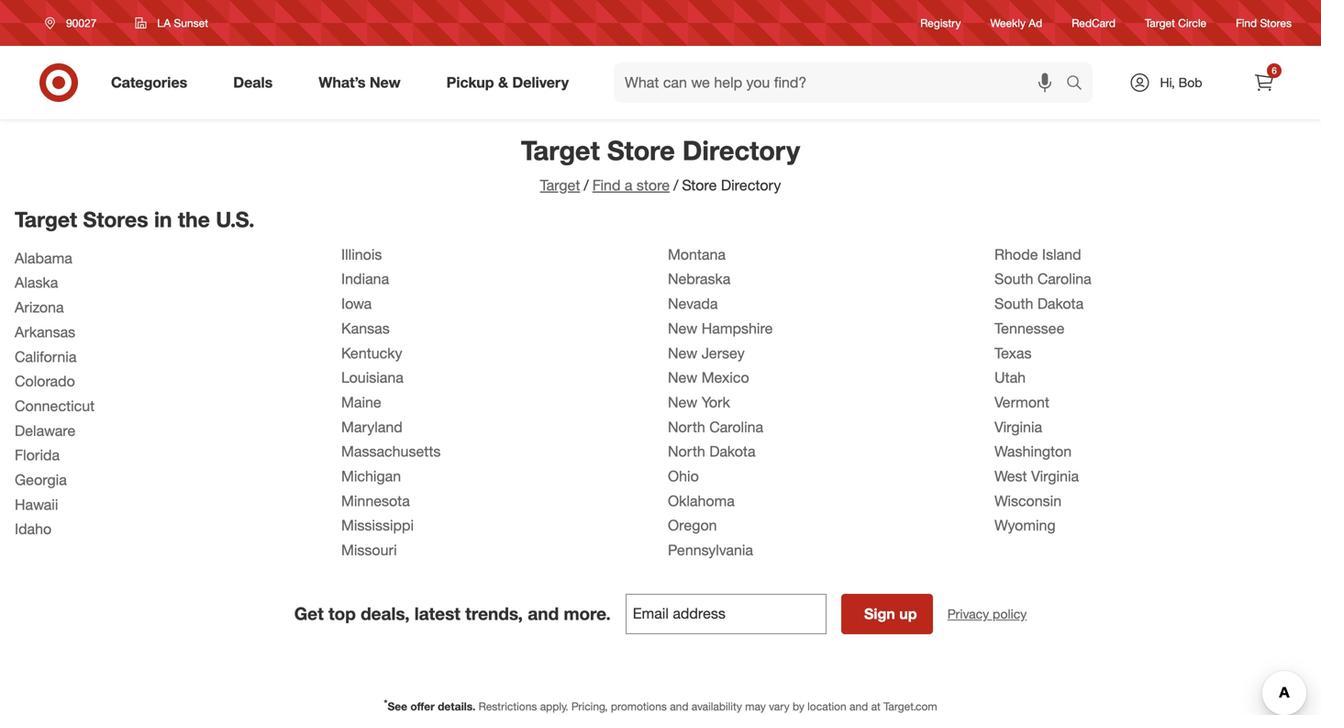 Task type: locate. For each thing, give the bounding box(es) containing it.
1 vertical spatial stores
[[83, 207, 148, 232]]

store up find a store link
[[608, 134, 675, 167]]

pennsylvania link
[[668, 541, 754, 559]]

michigan link
[[342, 467, 401, 485]]

1 vertical spatial south
[[995, 295, 1034, 313]]

massachusetts
[[342, 443, 441, 461]]

0 horizontal spatial stores
[[83, 207, 148, 232]]

store right store on the top of page
[[682, 176, 717, 194]]

store
[[608, 134, 675, 167], [682, 176, 717, 194]]

maryland link
[[342, 418, 403, 436]]

carolina down york
[[710, 418, 764, 436]]

rhode
[[995, 245, 1039, 263]]

target left the a
[[540, 176, 581, 194]]

west virginia link
[[995, 467, 1080, 485]]

2 / from the left
[[674, 176, 679, 194]]

0 vertical spatial stores
[[1261, 16, 1293, 30]]

oregon
[[668, 517, 718, 534]]

arkansas link
[[15, 323, 75, 341]]

1 vertical spatial dakota
[[710, 443, 756, 461]]

minnesota link
[[342, 492, 410, 510]]

alabama link
[[15, 249, 72, 267]]

1 horizontal spatial /
[[674, 176, 679, 194]]

directory up target / find a store / store directory
[[683, 134, 801, 167]]

dakota down 'north carolina' 'link'
[[710, 443, 756, 461]]

idaho
[[15, 520, 52, 538]]

target for target / find a store / store directory
[[540, 176, 581, 194]]

1 vertical spatial carolina
[[710, 418, 764, 436]]

oklahoma
[[668, 492, 735, 510]]

hawaii link
[[15, 496, 58, 514]]

0 vertical spatial store
[[608, 134, 675, 167]]

sign up button
[[842, 594, 933, 634]]

availability
[[692, 699, 743, 713]]

dakota inside montana nebraska nevada new hampshire new jersey new mexico new york north carolina north dakota ohio oklahoma oregon pennsylvania
[[710, 443, 756, 461]]

mississippi
[[342, 517, 414, 534]]

virginia down the washington link
[[1032, 467, 1080, 485]]

ad
[[1029, 16, 1043, 30]]

target up alabama
[[15, 207, 77, 232]]

target up the target link
[[521, 134, 600, 167]]

illinois
[[342, 245, 382, 263]]

stores
[[1261, 16, 1293, 30], [83, 207, 148, 232]]

1 horizontal spatial dakota
[[1038, 295, 1084, 313]]

indiana
[[342, 270, 389, 288]]

georgia
[[15, 471, 67, 489]]

and left the availability
[[670, 699, 689, 713]]

new left york
[[668, 393, 698, 411]]

see
[[388, 699, 408, 713]]

0 horizontal spatial /
[[584, 176, 589, 194]]

and left more.
[[528, 603, 559, 624]]

and left the at
[[850, 699, 869, 713]]

north up ohio
[[668, 443, 706, 461]]

jersey
[[702, 344, 745, 362]]

target left "circle"
[[1146, 16, 1176, 30]]

target circle
[[1146, 16, 1207, 30]]

up
[[900, 605, 918, 623]]

a
[[625, 176, 633, 194]]

florida
[[15, 446, 60, 464]]

ohio
[[668, 467, 699, 485]]

pennsylvania
[[668, 541, 754, 559]]

1 vertical spatial store
[[682, 176, 717, 194]]

redcard
[[1072, 16, 1116, 30]]

0 horizontal spatial store
[[608, 134, 675, 167]]

/
[[584, 176, 589, 194], [674, 176, 679, 194]]

target for target circle
[[1146, 16, 1176, 30]]

0 horizontal spatial dakota
[[710, 443, 756, 461]]

south
[[995, 270, 1034, 288], [995, 295, 1034, 313]]

1 vertical spatial directory
[[721, 176, 782, 194]]

None text field
[[626, 594, 827, 634]]

1 vertical spatial find
[[593, 176, 621, 194]]

nevada
[[668, 295, 718, 313]]

la
[[157, 16, 171, 30]]

north down new york link at bottom
[[668, 418, 706, 436]]

iowa link
[[342, 295, 372, 313]]

kentucky link
[[342, 344, 403, 362]]

offer
[[411, 699, 435, 713]]

find stores link
[[1237, 15, 1293, 31]]

dakota inside rhode island south carolina south dakota tennessee texas utah vermont virginia washington west virginia wisconsin wyoming
[[1038, 295, 1084, 313]]

promotions
[[611, 699, 667, 713]]

new
[[370, 74, 401, 91], [668, 319, 698, 337], [668, 344, 698, 362], [668, 369, 698, 387], [668, 393, 698, 411]]

find stores
[[1237, 16, 1293, 30]]

directory up "montana" at the top right
[[721, 176, 782, 194]]

target for target stores in the u.s.
[[15, 207, 77, 232]]

north
[[668, 418, 706, 436], [668, 443, 706, 461]]

stores up the 6
[[1261, 16, 1293, 30]]

utah
[[995, 369, 1026, 387]]

/ right store on the top of page
[[674, 176, 679, 194]]

find left the a
[[593, 176, 621, 194]]

0 horizontal spatial carolina
[[710, 418, 764, 436]]

weekly ad link
[[991, 15, 1043, 31]]

0 vertical spatial carolina
[[1038, 270, 1092, 288]]

la sunset
[[157, 16, 208, 30]]

tennessee
[[995, 319, 1065, 337]]

washington
[[995, 443, 1072, 461]]

target store directory
[[521, 134, 801, 167]]

colorado link
[[15, 372, 75, 390]]

1 vertical spatial virginia
[[1032, 467, 1080, 485]]

categories
[[111, 74, 187, 91]]

nevada link
[[668, 295, 718, 313]]

1 horizontal spatial find
[[1237, 16, 1258, 30]]

1 horizontal spatial stores
[[1261, 16, 1293, 30]]

new up the new mexico link
[[668, 344, 698, 362]]

sign
[[865, 605, 896, 623]]

carolina down 'island'
[[1038, 270, 1092, 288]]

2 horizontal spatial and
[[850, 699, 869, 713]]

get top deals, latest trends, and more.
[[294, 603, 611, 624]]

carolina inside montana nebraska nevada new hampshire new jersey new mexico new york north carolina north dakota ohio oklahoma oregon pennsylvania
[[710, 418, 764, 436]]

georgia link
[[15, 471, 67, 489]]

idaho link
[[15, 520, 52, 538]]

carolina
[[1038, 270, 1092, 288], [710, 418, 764, 436]]

new down nevada
[[668, 319, 698, 337]]

virginia down vermont
[[995, 418, 1043, 436]]

1 horizontal spatial and
[[670, 699, 689, 713]]

south down rhode
[[995, 270, 1034, 288]]

find right "circle"
[[1237, 16, 1258, 30]]

arizona link
[[15, 298, 64, 316]]

1 horizontal spatial store
[[682, 176, 717, 194]]

hi, bob
[[1161, 74, 1203, 90]]

stores for find
[[1261, 16, 1293, 30]]

north dakota link
[[668, 443, 756, 461]]

/ right the target link
[[584, 176, 589, 194]]

0 vertical spatial dakota
[[1038, 295, 1084, 313]]

0 vertical spatial north
[[668, 418, 706, 436]]

0 vertical spatial south
[[995, 270, 1034, 288]]

registry
[[921, 16, 962, 30]]

stores left in
[[83, 207, 148, 232]]

wisconsin link
[[995, 492, 1062, 510]]

search
[[1058, 75, 1103, 93]]

south up tennessee
[[995, 295, 1034, 313]]

sunset
[[174, 16, 208, 30]]

2 south from the top
[[995, 295, 1034, 313]]

1 vertical spatial north
[[668, 443, 706, 461]]

what's new
[[319, 74, 401, 91]]

1 horizontal spatial carolina
[[1038, 270, 1092, 288]]

missouri link
[[342, 541, 397, 559]]

dakota down south carolina link
[[1038, 295, 1084, 313]]

what's
[[319, 74, 366, 91]]

new up new york link at bottom
[[668, 369, 698, 387]]

michigan
[[342, 467, 401, 485]]

top
[[329, 603, 356, 624]]

delivery
[[513, 74, 569, 91]]

target circle link
[[1146, 15, 1207, 31]]



Task type: vqa. For each thing, say whether or not it's contained in the screenshot.
offer
yes



Task type: describe. For each thing, give the bounding box(es) containing it.
alaska link
[[15, 274, 58, 292]]

store
[[637, 176, 670, 194]]

deals link
[[218, 62, 296, 103]]

oklahoma link
[[668, 492, 735, 510]]

mississippi link
[[342, 517, 414, 534]]

south dakota link
[[995, 295, 1084, 313]]

illinois indiana iowa kansas kentucky louisiana maine maryland massachusetts michigan minnesota mississippi missouri
[[342, 245, 441, 559]]

target link
[[540, 176, 581, 194]]

latest
[[415, 603, 461, 624]]

privacy policy link
[[948, 605, 1028, 623]]

1 / from the left
[[584, 176, 589, 194]]

0 horizontal spatial and
[[528, 603, 559, 624]]

arizona
[[15, 298, 64, 316]]

0 vertical spatial directory
[[683, 134, 801, 167]]

wisconsin
[[995, 492, 1062, 510]]

What can we help you find? suggestions appear below search field
[[614, 62, 1071, 103]]

kentucky
[[342, 344, 403, 362]]

kansas link
[[342, 319, 390, 337]]

restrictions
[[479, 699, 537, 713]]

0 horizontal spatial find
[[593, 176, 621, 194]]

stores for target
[[83, 207, 148, 232]]

rhode island link
[[995, 245, 1082, 263]]

texas
[[995, 344, 1032, 362]]

in
[[154, 207, 172, 232]]

* see offer details. restrictions apply. pricing, promotions and availability may vary by location and at target.com
[[384, 697, 938, 713]]

vermont link
[[995, 393, 1050, 411]]

nebraska
[[668, 270, 731, 288]]

virginia link
[[995, 418, 1043, 436]]

louisiana link
[[342, 369, 404, 387]]

vary
[[769, 699, 790, 713]]

find a store link
[[593, 176, 670, 194]]

target.com
[[884, 699, 938, 713]]

6 link
[[1245, 62, 1285, 103]]

get
[[294, 603, 324, 624]]

pickup & delivery
[[447, 74, 569, 91]]

bob
[[1179, 74, 1203, 90]]

redcard link
[[1072, 15, 1116, 31]]

ohio link
[[668, 467, 699, 485]]

connecticut
[[15, 397, 95, 415]]

la sunset button
[[123, 6, 220, 39]]

location
[[808, 699, 847, 713]]

tennessee link
[[995, 319, 1065, 337]]

2 north from the top
[[668, 443, 706, 461]]

delaware link
[[15, 422, 76, 440]]

washington link
[[995, 443, 1072, 461]]

indiana link
[[342, 270, 389, 288]]

california link
[[15, 348, 77, 366]]

new jersey link
[[668, 344, 745, 362]]

1 north from the top
[[668, 418, 706, 436]]

south carolina link
[[995, 270, 1092, 288]]

new right "what's"
[[370, 74, 401, 91]]

more.
[[564, 603, 611, 624]]

massachusetts link
[[342, 443, 441, 461]]

policy
[[993, 606, 1028, 622]]

the
[[178, 207, 210, 232]]

circle
[[1179, 16, 1207, 30]]

kansas
[[342, 319, 390, 337]]

delaware
[[15, 422, 76, 440]]

new hampshire link
[[668, 319, 773, 337]]

target stores in the u.s.
[[15, 207, 255, 232]]

maryland
[[342, 418, 403, 436]]

trends,
[[466, 603, 523, 624]]

montana
[[668, 245, 726, 263]]

rhode island south carolina south dakota tennessee texas utah vermont virginia washington west virginia wisconsin wyoming
[[995, 245, 1092, 534]]

what's new link
[[303, 62, 424, 103]]

at
[[872, 699, 881, 713]]

west
[[995, 467, 1028, 485]]

pickup
[[447, 74, 494, 91]]

mexico
[[702, 369, 750, 387]]

target / find a store / store directory
[[540, 176, 782, 194]]

hampshire
[[702, 319, 773, 337]]

new york link
[[668, 393, 731, 411]]

alabama
[[15, 249, 72, 267]]

0 vertical spatial virginia
[[995, 418, 1043, 436]]

alaska
[[15, 274, 58, 292]]

privacy
[[948, 606, 990, 622]]

montana link
[[668, 245, 726, 263]]

iowa
[[342, 295, 372, 313]]

1 south from the top
[[995, 270, 1034, 288]]

maine link
[[342, 393, 382, 411]]

registry link
[[921, 15, 962, 31]]

target for target store directory
[[521, 134, 600, 167]]

wyoming link
[[995, 517, 1056, 534]]

0 vertical spatial find
[[1237, 16, 1258, 30]]

florida link
[[15, 446, 60, 464]]

texas link
[[995, 344, 1032, 362]]

pickup & delivery link
[[431, 62, 592, 103]]

vermont
[[995, 393, 1050, 411]]

montana nebraska nevada new hampshire new jersey new mexico new york north carolina north dakota ohio oklahoma oregon pennsylvania
[[668, 245, 773, 559]]

louisiana
[[342, 369, 404, 387]]

island
[[1043, 245, 1082, 263]]

carolina inside rhode island south carolina south dakota tennessee texas utah vermont virginia washington west virginia wisconsin wyoming
[[1038, 270, 1092, 288]]

maine
[[342, 393, 382, 411]]

alabama alaska arizona arkansas california colorado connecticut delaware florida georgia hawaii idaho
[[15, 249, 95, 538]]

categories link
[[95, 62, 210, 103]]



